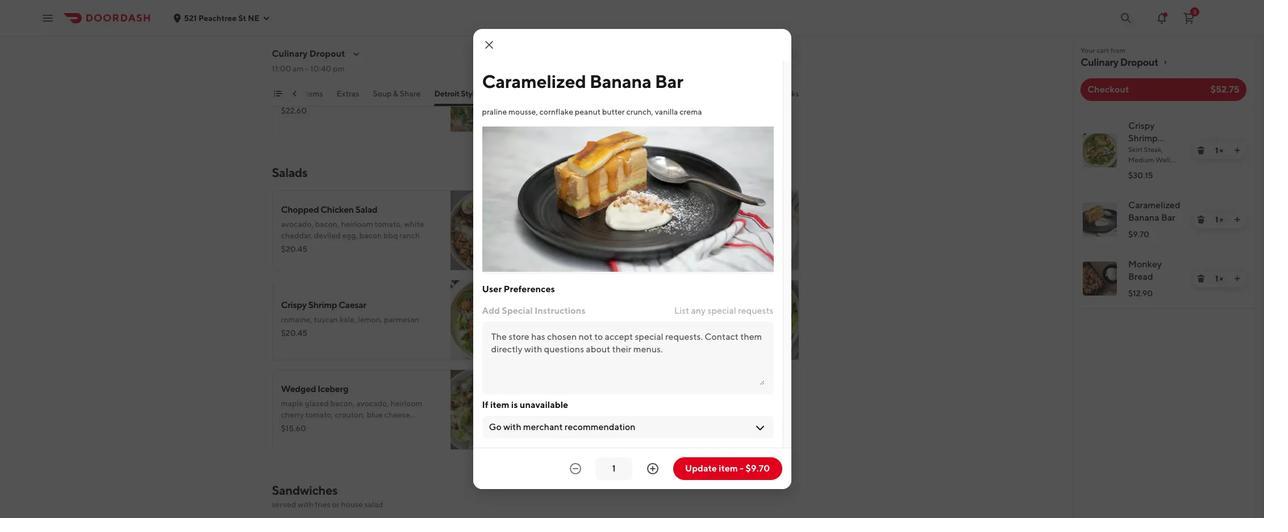 Task type: locate. For each thing, give the bounding box(es) containing it.
ranch inside cheap house salad buttermilk ranch $9.15
[[588, 315, 609, 324]]

1 horizontal spatial ranch
[[588, 315, 609, 324]]

pizza up mozzarella
[[378, 66, 399, 77]]

- right the "update"
[[740, 464, 744, 475]]

1 horizontal spatial pizza
[[495, 89, 514, 98]]

3 button
[[1178, 7, 1201, 29]]

1 horizontal spatial -
[[740, 464, 744, 475]]

1 horizontal spatial salads
[[527, 89, 551, 98]]

scroll menu navigation left image
[[290, 89, 299, 98]]

1 horizontal spatial banana
[[1128, 212, 1159, 223]]

item inside button
[[719, 464, 738, 475]]

salad
[[355, 205, 377, 215], [605, 300, 627, 311]]

your cart from
[[1081, 46, 1126, 55]]

snacks button
[[663, 88, 688, 106]]

shrimp
[[1128, 133, 1158, 144], [1139, 166, 1161, 174], [308, 300, 337, 311]]

dressing
[[281, 422, 311, 431]]

dropout down from
[[1120, 56, 1158, 68]]

add for butternut squash & kale
[[770, 251, 785, 260]]

add for crispy shrimp caesar
[[502, 340, 517, 349]]

add inside caramelized banana bar dialog
[[482, 306, 500, 317]]

dropout up '10:40'
[[309, 48, 345, 59]]

0 vertical spatial ×
[[1220, 146, 1223, 155]]

heirloom
[[341, 220, 373, 229], [390, 399, 423, 409]]

$20.45 down chopped
[[281, 245, 307, 254]]

$20.45 down the romaine,
[[281, 329, 307, 338]]

3 1 from the top
[[1215, 274, 1218, 284]]

pan
[[480, 89, 494, 98]]

1 vertical spatial caesar
[[339, 300, 366, 311]]

0 vertical spatial white
[[404, 220, 424, 229]]

2 add one to cart image from the top
[[1233, 274, 1242, 284]]

2 vertical spatial remove item from cart image
[[1197, 274, 1206, 284]]

2 vertical spatial shrimp
[[308, 300, 337, 311]]

item right if at the left bottom
[[490, 400, 509, 411]]

maple inside wedged iceberg maple glazed bacon, avocado, heirloom cherry tomato, crouton, blue cheese dressing
[[281, 399, 303, 409]]

caramelized banana bar inside caramelized banana bar dialog
[[482, 70, 683, 92]]

culinary dropout down from
[[1081, 56, 1158, 68]]

bar up monkey on the right
[[1161, 212, 1175, 223]]

caramelized banana bar inside list
[[1128, 200, 1181, 223]]

1 vertical spatial maple
[[281, 399, 303, 409]]

0 horizontal spatial banana
[[590, 70, 652, 92]]

bacon, inside wedged iceberg maple glazed bacon, avocado, heirloom cherry tomato, crouton, blue cheese dressing
[[330, 399, 355, 409]]

0 horizontal spatial &
[[393, 89, 398, 98]]

1 horizontal spatial caesar
[[1128, 145, 1157, 156]]

0 vertical spatial ranch
[[399, 231, 420, 240]]

0 vertical spatial add one to cart image
[[1233, 215, 1242, 224]]

black truffle mushroom pizza image
[[450, 52, 531, 132]]

1 cheddar, from the left
[[281, 231, 312, 240]]

salad up bacon at the left top
[[355, 205, 377, 215]]

1 vertical spatial bacon,
[[330, 399, 355, 409]]

bacon
[[359, 231, 382, 240]]

sandwiches for sandwiches
[[564, 89, 608, 98]]

banana
[[590, 70, 652, 92], [1128, 212, 1159, 223]]

banana down $30.15 at right top
[[1128, 212, 1159, 223]]

1 vertical spatial pizza
[[495, 89, 514, 98]]

culinary up the '11:00'
[[272, 48, 308, 59]]

0 horizontal spatial maple
[[281, 399, 303, 409]]

1 horizontal spatial crispy
[[1128, 120, 1155, 131]]

0 vertical spatial item
[[490, 400, 509, 411]]

item right the "update"
[[719, 464, 738, 475]]

0 horizontal spatial item
[[490, 400, 509, 411]]

maple down pistachio, on the right
[[668, 231, 690, 240]]

maple up cherry
[[281, 399, 303, 409]]

2 vertical spatial 1
[[1215, 274, 1218, 284]]

1 horizontal spatial culinary
[[1081, 56, 1118, 68]]

1 vertical spatial item
[[719, 464, 738, 475]]

remove item from cart image for caesar
[[1197, 146, 1206, 155]]

1 vertical spatial ×
[[1220, 215, 1223, 224]]

0 vertical spatial pizza
[[378, 66, 399, 77]]

caesar inside crispy shrimp caesar romaine, tuscan kale, lemon, parmesan $20.45
[[339, 300, 366, 311]]

tomato, down glazed at the left bottom of the page
[[305, 411, 333, 420]]

0 vertical spatial 1
[[1215, 146, 1218, 155]]

culinary dropout up 11:00 am - 10:40 pm
[[272, 48, 345, 59]]

cheese
[[384, 411, 410, 420]]

bar inside dialog
[[655, 70, 683, 92]]

$9.70 right the "update"
[[746, 464, 770, 475]]

0 horizontal spatial $9.70
[[746, 464, 770, 475]]

bartlett
[[549, 220, 577, 229]]

1 × from the top
[[1220, 146, 1223, 155]]

toasted
[[549, 231, 576, 240]]

0 horizontal spatial sandwiches
[[272, 483, 338, 498]]

dropout
[[309, 48, 345, 59], [1120, 56, 1158, 68]]

caramelized down $30.15 at right top
[[1128, 200, 1181, 211]]

cheese pizza image
[[450, 0, 531, 43]]

crispy shrimp caesar
[[1128, 120, 1158, 156]]

1 $20.45 from the top
[[281, 245, 307, 254]]

$9.70 up monkey on the right
[[1128, 230, 1149, 239]]

1 × for caesar
[[1215, 146, 1223, 155]]

crispy shrimp caesar image
[[1083, 134, 1117, 168], [450, 280, 531, 361]]

0 vertical spatial caesar
[[1128, 145, 1157, 156]]

1 horizontal spatial caramelized
[[1128, 200, 1181, 211]]

bar up vanilla
[[655, 70, 683, 92]]

add button for cheap house salad
[[763, 336, 792, 354]]

add for wedged iceberg
[[502, 430, 517, 439]]

bacon,
[[315, 220, 339, 229], [330, 399, 355, 409]]

truffle
[[305, 66, 331, 77]]

$20.45
[[281, 245, 307, 254], [281, 329, 307, 338]]

add button
[[495, 18, 524, 36], [763, 18, 792, 36], [495, 107, 524, 126], [495, 246, 524, 264], [763, 246, 792, 264], [495, 336, 524, 354], [763, 336, 792, 354], [495, 426, 524, 444]]

1 vertical spatial crispy shrimp caesar image
[[450, 280, 531, 361]]

caramelized banana bar
[[482, 70, 683, 92], [1128, 200, 1181, 223]]

cheap house salad image
[[718, 280, 799, 361]]

1 vertical spatial salad
[[605, 300, 627, 311]]

3 × from the top
[[1220, 274, 1223, 284]]

0 vertical spatial tomato,
[[375, 220, 402, 229]]

0 vertical spatial maple
[[668, 231, 690, 240]]

mulberry,
[[578, 231, 612, 240]]

update item - $9.70 button
[[673, 458, 782, 481]]

caramelized banana bar up peanut
[[482, 70, 683, 92]]

$20.45 inside chopped chicken salad avocado, bacon, heirloom tomato, white cheddar, deviled egg, bacon bbq ranch $20.45
[[281, 245, 307, 254]]

crispy
[[1128, 120, 1155, 131], [281, 300, 307, 311]]

banana up butter
[[590, 70, 652, 92]]

0 vertical spatial shrimp
[[1128, 133, 1158, 144]]

1 horizontal spatial cheddar,
[[635, 231, 667, 240]]

entrees button
[[621, 88, 649, 106]]

0 horizontal spatial heirloom
[[341, 220, 373, 229]]

maple
[[668, 231, 690, 240], [281, 399, 303, 409]]

shrimp inside crispy shrimp caesar romaine, tuscan kale, lemon, parmesan $20.45
[[308, 300, 337, 311]]

3 1 × from the top
[[1215, 274, 1223, 284]]

0 horizontal spatial cheddar,
[[281, 231, 312, 240]]

0 vertical spatial sandwiches
[[564, 89, 608, 98]]

cheddar, down chopped
[[281, 231, 312, 240]]

1 add one to cart image from the top
[[1233, 215, 1242, 224]]

cornflake
[[540, 107, 573, 116]]

medium
[[1128, 156, 1154, 164]]

from
[[1111, 46, 1126, 55]]

bacon, inside chopped chicken salad avocado, bacon, heirloom tomato, white cheddar, deviled egg, bacon bbq ranch $20.45
[[315, 220, 339, 229]]

1 vertical spatial sandwiches
[[272, 483, 338, 498]]

0 horizontal spatial pizza
[[378, 66, 399, 77]]

item for update
[[719, 464, 738, 475]]

remove item from cart image for bar
[[1197, 215, 1206, 224]]

caramelized up mousse,
[[482, 70, 586, 92]]

1 vertical spatial $20.45
[[281, 329, 307, 338]]

crispy up skirt
[[1128, 120, 1155, 131]]

2 1 from the top
[[1215, 215, 1218, 224]]

add one to cart image
[[1233, 215, 1242, 224], [1233, 274, 1242, 284]]

close caramelized banana bar image
[[482, 38, 496, 52]]

0 vertical spatial crispy
[[1128, 120, 1155, 131]]

1 remove item from cart image from the top
[[1197, 146, 1206, 155]]

pm
[[333, 64, 345, 73]]

1 vertical spatial avocado,
[[356, 399, 389, 409]]

2 cheddar, from the left
[[635, 231, 667, 240]]

culinary down cart
[[1081, 56, 1118, 68]]

heirloom up egg,
[[341, 220, 373, 229]]

cheddar, inside chopped chicken salad avocado, bacon, heirloom tomato, white cheddar, deviled egg, bacon bbq ranch $20.45
[[281, 231, 312, 240]]

salads up mousse,
[[527, 89, 551, 98]]

snacks
[[663, 89, 688, 98]]

add one to cart image for caramelized banana bar
[[1233, 215, 1242, 224]]

0 vertical spatial salad
[[355, 205, 377, 215]]

shrimp inside "skirt steak, medium well, no shrimp $30.15"
[[1139, 166, 1161, 174]]

salad right the house
[[605, 300, 627, 311]]

caramelized banana bar down $30.15 at right top
[[1128, 200, 1181, 223]]

1 vertical spatial bar
[[1161, 212, 1175, 223]]

1 1 from the top
[[1215, 146, 1218, 155]]

bacon, up crouton,
[[330, 399, 355, 409]]

crispy inside crispy shrimp caesar romaine, tuscan kale, lemon, parmesan $20.45
[[281, 300, 307, 311]]

& left kale
[[621, 205, 627, 215]]

0 vertical spatial salads
[[527, 89, 551, 98]]

0 vertical spatial &
[[393, 89, 398, 98]]

1 vertical spatial 1 ×
[[1215, 215, 1223, 224]]

1 vertical spatial &
[[621, 205, 627, 215]]

sandwiches up peanut
[[564, 89, 608, 98]]

0 horizontal spatial avocado,
[[281, 220, 313, 229]]

avocado, up blue
[[356, 399, 389, 409]]

0 horizontal spatial dropout
[[309, 48, 345, 59]]

1 for bar
[[1215, 215, 1218, 224]]

salad inside chopped chicken salad avocado, bacon, heirloom tomato, white cheddar, deviled egg, bacon bbq ranch $20.45
[[355, 205, 377, 215]]

1 horizontal spatial &
[[621, 205, 627, 215]]

sandwiches for sandwiches served with fries or house salad
[[272, 483, 338, 498]]

skirt
[[1128, 145, 1143, 154]]

chopped
[[281, 205, 319, 215]]

pizza for mushroom
[[378, 66, 399, 77]]

user
[[482, 284, 502, 295]]

1 horizontal spatial white
[[614, 231, 634, 240]]

2 remove item from cart image from the top
[[1197, 215, 1206, 224]]

- for am
[[305, 64, 309, 73]]

extras
[[337, 89, 359, 98]]

0 vertical spatial bar
[[655, 70, 683, 92]]

2 $20.45 from the top
[[281, 329, 307, 338]]

tomato, up 'bbq'
[[375, 220, 402, 229]]

1 vertical spatial heirloom
[[390, 399, 423, 409]]

shrimp for crispy shrimp caesar
[[1128, 133, 1158, 144]]

0 vertical spatial $9.70
[[1128, 230, 1149, 239]]

1 horizontal spatial crispy shrimp caesar image
[[1083, 134, 1117, 168]]

1 vertical spatial crispy
[[281, 300, 307, 311]]

0 vertical spatial $20.45
[[281, 245, 307, 254]]

cheddar, down date,
[[635, 231, 667, 240]]

& right soup
[[393, 89, 398, 98]]

chopped chicken salad image
[[450, 190, 531, 271]]

increase quantity by 1 image
[[646, 463, 659, 476]]

salads
[[527, 89, 551, 98], [272, 165, 307, 180]]

instructions
[[535, 306, 585, 317]]

praline
[[482, 107, 507, 116]]

1 vertical spatial white
[[614, 231, 634, 240]]

sandwiches served with fries or house salad
[[272, 483, 383, 510]]

& inside butternut squash & kale bartlett pear, ancient grains, date, pistachio, toasted mulberry, white cheddar, maple tahini vinaigrette
[[621, 205, 627, 215]]

if
[[482, 400, 488, 411]]

butternut
[[549, 205, 589, 215]]

11:00
[[272, 64, 291, 73]]

shrimp down medium
[[1139, 166, 1161, 174]]

blue
[[367, 411, 383, 420]]

- right am
[[305, 64, 309, 73]]

shrimp up skirt
[[1128, 133, 1158, 144]]

0 horizontal spatial tomato,
[[305, 411, 333, 420]]

1 vertical spatial tomato,
[[305, 411, 333, 420]]

1 vertical spatial 1
[[1215, 215, 1218, 224]]

caramelized inside list
[[1128, 200, 1181, 211]]

1 horizontal spatial bar
[[1161, 212, 1175, 223]]

0 vertical spatial banana
[[590, 70, 652, 92]]

cheddar, inside butternut squash & kale bartlett pear, ancient grains, date, pistachio, toasted mulberry, white cheddar, maple tahini vinaigrette
[[635, 231, 667, 240]]

open menu image
[[41, 11, 55, 25]]

heirloom up cheese
[[390, 399, 423, 409]]

1 vertical spatial remove item from cart image
[[1197, 215, 1206, 224]]

cheddar,
[[281, 231, 312, 240], [635, 231, 667, 240]]

pizza
[[378, 66, 399, 77], [495, 89, 514, 98]]

cheap house salad buttermilk ranch $9.15
[[549, 300, 627, 338]]

sandwiches inside sandwiches served with fries or house salad
[[272, 483, 338, 498]]

caramelized banana bar image
[[482, 127, 774, 272], [1083, 203, 1117, 237]]

caramelized inside dialog
[[482, 70, 586, 92]]

sandwiches up "with"
[[272, 483, 338, 498]]

item
[[490, 400, 509, 411], [719, 464, 738, 475]]

tomato,
[[375, 220, 402, 229], [305, 411, 333, 420]]

caramelized banana bar for $9.70
[[1128, 200, 1181, 223]]

1 horizontal spatial avocado,
[[356, 399, 389, 409]]

2 vertical spatial ×
[[1220, 274, 1223, 284]]

banana inside dialog
[[590, 70, 652, 92]]

0 vertical spatial bacon,
[[315, 220, 339, 229]]

salads up chopped
[[272, 165, 307, 180]]

$15.60
[[281, 424, 306, 434]]

0 vertical spatial caramelized
[[482, 70, 586, 92]]

10:40
[[310, 64, 331, 73]]

caramelized banana bar dialog
[[473, 29, 791, 490]]

0 vertical spatial remove item from cart image
[[1197, 146, 1206, 155]]

wedged iceberg image
[[450, 370, 531, 451]]

1 horizontal spatial item
[[719, 464, 738, 475]]

0 vertical spatial -
[[305, 64, 309, 73]]

1 1 × from the top
[[1215, 146, 1223, 155]]

add
[[502, 22, 517, 31], [770, 22, 785, 31], [502, 112, 517, 121], [502, 251, 517, 260], [770, 251, 785, 260], [482, 306, 500, 317], [502, 340, 517, 349], [770, 340, 785, 349], [502, 430, 517, 439]]

0 vertical spatial heirloom
[[341, 220, 373, 229]]

avocado, down chopped
[[281, 220, 313, 229]]

bacon, up deviled
[[315, 220, 339, 229]]

butternut squash & kale image
[[718, 190, 799, 271]]

add button for crispy shrimp caesar
[[495, 336, 524, 354]]

crispy shrimp caesar romaine, tuscan kale, lemon, parmesan $20.45
[[281, 300, 419, 338]]

ranch down the house
[[588, 315, 609, 324]]

culinary dropout link
[[1081, 56, 1247, 69]]

1 vertical spatial add one to cart image
[[1233, 274, 1242, 284]]

crispy inside crispy shrimp caesar
[[1128, 120, 1155, 131]]

salad inside cheap house salad buttermilk ranch $9.15
[[605, 300, 627, 311]]

smoked
[[281, 81, 309, 90]]

pizza right pan
[[495, 89, 514, 98]]

tahini
[[549, 243, 570, 252]]

if item is unavailable
[[482, 400, 568, 411]]

0 horizontal spatial ranch
[[399, 231, 420, 240]]

2 × from the top
[[1220, 215, 1223, 224]]

ranch
[[399, 231, 420, 240], [588, 315, 609, 324]]

add button for butternut squash & kale
[[763, 246, 792, 264]]

alfredo,
[[333, 81, 361, 90]]

parmesan
[[384, 315, 419, 324]]

&
[[393, 89, 398, 98], [621, 205, 627, 215]]

1 vertical spatial banana
[[1128, 212, 1159, 223]]

remove item from cart image
[[1197, 146, 1206, 155], [1197, 215, 1206, 224], [1197, 274, 1206, 284]]

caesar inside crispy shrimp caesar
[[1128, 145, 1157, 156]]

521
[[184, 13, 197, 22]]

1 vertical spatial caramelized
[[1128, 200, 1181, 211]]

crispy up the romaine,
[[281, 300, 307, 311]]

2 vertical spatial 1 ×
[[1215, 274, 1223, 284]]

1 vertical spatial ranch
[[588, 315, 609, 324]]

pizza inside "black truffle mushroom pizza smoked onion alfredo, mozzarella cheese, arugula $22.60"
[[378, 66, 399, 77]]

- inside button
[[740, 464, 744, 475]]

0 horizontal spatial bar
[[655, 70, 683, 92]]

chicken
[[320, 205, 354, 215]]

ranch right 'bbq'
[[399, 231, 420, 240]]

$9.70 inside button
[[746, 464, 770, 475]]

0 horizontal spatial salads
[[272, 165, 307, 180]]

bbq
[[383, 231, 398, 240]]

1 horizontal spatial tomato,
[[375, 220, 402, 229]]

add one to cart image for monkey bread
[[1233, 274, 1242, 284]]

3
[[1193, 8, 1196, 15]]

list
[[1072, 110, 1256, 309]]

unavailable
[[520, 400, 568, 411]]

add for black truffle mushroom pizza
[[502, 112, 517, 121]]

1 horizontal spatial sandwiches
[[564, 89, 608, 98]]

1 vertical spatial $9.70
[[746, 464, 770, 475]]

0 horizontal spatial caesar
[[339, 300, 366, 311]]

1 horizontal spatial maple
[[668, 231, 690, 240]]

fries
[[315, 501, 330, 510]]

or
[[332, 501, 339, 510]]

$20.45 inside crispy shrimp caesar romaine, tuscan kale, lemon, parmesan $20.45
[[281, 329, 307, 338]]

3 items, open order cart image
[[1182, 11, 1196, 25]]

heirloom inside chopped chicken salad avocado, bacon, heirloom tomato, white cheddar, deviled egg, bacon bbq ranch $20.45
[[341, 220, 373, 229]]

2 1 × from the top
[[1215, 215, 1223, 224]]

shrimp up tuscan
[[308, 300, 337, 311]]

update item - $9.70
[[685, 464, 770, 475]]

0 horizontal spatial salad
[[355, 205, 377, 215]]

pistachio,
[[671, 220, 706, 229]]

bacon, for iceberg
[[330, 399, 355, 409]]

$22.60
[[281, 106, 307, 115]]

cheese,
[[403, 81, 430, 90]]

0 horizontal spatial caramelized
[[482, 70, 586, 92]]



Task type: vqa. For each thing, say whether or not it's contained in the screenshot.
CAESAR in Crispy Shrimp Caesar
yes



Task type: describe. For each thing, give the bounding box(es) containing it.
$9.15
[[549, 329, 569, 338]]

black
[[281, 66, 303, 77]]

caramelized for $9.70
[[1128, 200, 1181, 211]]

well,
[[1156, 156, 1172, 164]]

0 horizontal spatial caramelized banana bar image
[[482, 127, 774, 272]]

shrimp for crispy shrimp caesar romaine, tuscan kale, lemon, parmesan $20.45
[[308, 300, 337, 311]]

your
[[1081, 46, 1095, 55]]

share
[[400, 89, 421, 98]]

wedged iceberg maple glazed bacon, avocado, heirloom cherry tomato, crouton, blue cheese dressing
[[281, 384, 423, 431]]

romaine,
[[281, 315, 312, 324]]

special
[[708, 306, 736, 317]]

0 horizontal spatial crispy shrimp caesar image
[[450, 280, 531, 361]]

grains,
[[626, 220, 649, 229]]

add button for chopped chicken salad
[[495, 246, 524, 264]]

× for caesar
[[1220, 146, 1223, 155]]

caramelized banana bar for praline mousse, cornflake peanut butter crunch, vanilla crema
[[482, 70, 683, 92]]

squash
[[590, 205, 620, 215]]

1 horizontal spatial culinary dropout
[[1081, 56, 1158, 68]]

lemon,
[[358, 315, 382, 324]]

popular items
[[273, 89, 323, 98]]

- for item
[[740, 464, 744, 475]]

entrees
[[621, 89, 649, 98]]

1 horizontal spatial dropout
[[1120, 56, 1158, 68]]

is
[[511, 400, 518, 411]]

ancient
[[597, 220, 624, 229]]

$30.15
[[1128, 171, 1153, 180]]

monkey bread image
[[1083, 262, 1117, 296]]

black truffle mushroom pizza smoked onion alfredo, mozzarella cheese, arugula $22.60
[[281, 66, 430, 115]]

cheap
[[549, 300, 576, 311]]

add for chopped chicken salad
[[502, 251, 517, 260]]

detroit
[[434, 89, 460, 98]]

soup & share
[[373, 89, 421, 98]]

0 vertical spatial crispy shrimp caesar image
[[1083, 134, 1117, 168]]

monkey
[[1128, 259, 1162, 270]]

pepperoni & italian sausage pizza image
[[718, 0, 799, 43]]

chopped chicken salad avocado, bacon, heirloom tomato, white cheddar, deviled egg, bacon bbq ranch $20.45
[[281, 205, 424, 254]]

salads button
[[527, 88, 551, 106]]

item for if
[[490, 400, 509, 411]]

add one to cart image
[[1233, 146, 1242, 155]]

white inside butternut squash & kale bartlett pear, ancient grains, date, pistachio, toasted mulberry, white cheddar, maple tahini vinaigrette
[[614, 231, 634, 240]]

0 horizontal spatial culinary dropout
[[272, 48, 345, 59]]

kale,
[[340, 315, 356, 324]]

monkey bread
[[1128, 259, 1162, 282]]

user preferences
[[482, 284, 555, 295]]

skirt steak, medium well, no shrimp $30.15
[[1128, 145, 1172, 180]]

white inside chopped chicken salad avocado, bacon, heirloom tomato, white cheddar, deviled egg, bacon bbq ranch $20.45
[[404, 220, 424, 229]]

caesar for crispy shrimp caesar romaine, tuscan kale, lemon, parmesan $20.45
[[339, 300, 366, 311]]

list
[[674, 306, 689, 317]]

list containing crispy shrimp caesar
[[1072, 110, 1256, 309]]

st
[[238, 13, 246, 22]]

Add Special Instructions text field
[[491, 331, 764, 386]]

special
[[502, 306, 533, 317]]

house
[[341, 501, 363, 510]]

caramelized for praline mousse, cornflake peanut butter crunch, vanilla crema
[[482, 70, 586, 92]]

maple inside butternut squash & kale bartlett pear, ancient grains, date, pistachio, toasted mulberry, white cheddar, maple tahini vinaigrette
[[668, 231, 690, 240]]

date,
[[651, 220, 669, 229]]

notification bell image
[[1155, 11, 1169, 25]]

pizza for pan
[[495, 89, 514, 98]]

requests
[[738, 306, 774, 317]]

decrease quantity by 1 image
[[568, 463, 582, 476]]

soup & share button
[[373, 88, 421, 106]]

salad for cheap house salad
[[605, 300, 627, 311]]

arugula
[[281, 93, 308, 102]]

521 peachtree st ne button
[[173, 13, 271, 22]]

vanilla
[[655, 107, 678, 116]]

add special instructions
[[482, 306, 585, 317]]

iceberg
[[318, 384, 348, 395]]

buttermilk
[[549, 315, 587, 324]]

caesar for crispy shrimp caesar
[[1128, 145, 1157, 156]]

crispy for crispy shrimp caesar
[[1128, 120, 1155, 131]]

heirloom inside wedged iceberg maple glazed bacon, avocado, heirloom cherry tomato, crouton, blue cheese dressing
[[390, 399, 423, 409]]

salad for chopped chicken salad
[[355, 205, 377, 215]]

bacon, for chicken
[[315, 220, 339, 229]]

served
[[272, 501, 296, 510]]

1 horizontal spatial caramelized banana bar image
[[1083, 203, 1117, 237]]

steak,
[[1144, 145, 1163, 154]]

0 horizontal spatial culinary
[[272, 48, 308, 59]]

preferences
[[504, 284, 555, 295]]

1 horizontal spatial $9.70
[[1128, 230, 1149, 239]]

salad
[[365, 501, 383, 510]]

crispy for crispy shrimp caesar romaine, tuscan kale, lemon, parmesan $20.45
[[281, 300, 307, 311]]

mushroom
[[333, 66, 376, 77]]

wedged
[[281, 384, 316, 395]]

crouton,
[[335, 411, 365, 420]]

drinks button
[[776, 88, 799, 106]]

popular items button
[[273, 88, 323, 106]]

11:00 am - 10:40 pm
[[272, 64, 345, 73]]

add button for wedged iceberg
[[495, 426, 524, 444]]

1 vertical spatial salads
[[272, 165, 307, 180]]

peanut
[[575, 107, 601, 116]]

am
[[293, 64, 304, 73]]

add button for black truffle mushroom pizza
[[495, 107, 524, 126]]

bar for praline mousse, cornflake peanut butter crunch, vanilla crema
[[655, 70, 683, 92]]

& inside 'soup & share' button
[[393, 89, 398, 98]]

Item Search search field
[[635, 53, 790, 66]]

mozzarella
[[362, 81, 401, 90]]

vinaigrette
[[571, 243, 610, 252]]

pear,
[[578, 220, 596, 229]]

ranch inside chopped chicken salad avocado, bacon, heirloom tomato, white cheddar, deviled egg, bacon bbq ranch $20.45
[[399, 231, 420, 240]]

extras button
[[337, 88, 359, 106]]

drinks
[[776, 89, 799, 98]]

521 peachtree st ne
[[184, 13, 260, 22]]

add for cheap house salad
[[770, 340, 785, 349]]

$12.90
[[1128, 289, 1153, 298]]

Current quantity is 1 number field
[[603, 463, 625, 476]]

onion
[[311, 81, 331, 90]]

banana for praline mousse, cornflake peanut butter crunch, vanilla crema
[[590, 70, 652, 92]]

banana for $9.70
[[1128, 212, 1159, 223]]

cart
[[1097, 46, 1109, 55]]

tuscan
[[314, 315, 338, 324]]

avocado, inside chopped chicken salad avocado, bacon, heirloom tomato, white cheddar, deviled egg, bacon bbq ranch $20.45
[[281, 220, 313, 229]]

ne
[[248, 13, 260, 22]]

1 × for bar
[[1215, 215, 1223, 224]]

tomato, inside wedged iceberg maple glazed bacon, avocado, heirloom cherry tomato, crouton, blue cheese dressing
[[305, 411, 333, 420]]

egg,
[[342, 231, 358, 240]]

tomato, inside chopped chicken salad avocado, bacon, heirloom tomato, white cheddar, deviled egg, bacon bbq ranch $20.45
[[375, 220, 402, 229]]

bar for $9.70
[[1161, 212, 1175, 223]]

× for bar
[[1220, 215, 1223, 224]]

update
[[685, 464, 717, 475]]

1 for caesar
[[1215, 146, 1218, 155]]

popular
[[273, 89, 301, 98]]

glazed
[[305, 399, 329, 409]]

avocado, inside wedged iceberg maple glazed bacon, avocado, heirloom cherry tomato, crouton, blue cheese dressing
[[356, 399, 389, 409]]

sandwiches button
[[564, 88, 608, 106]]

3 remove item from cart image from the top
[[1197, 274, 1206, 284]]

crema
[[680, 107, 702, 116]]



